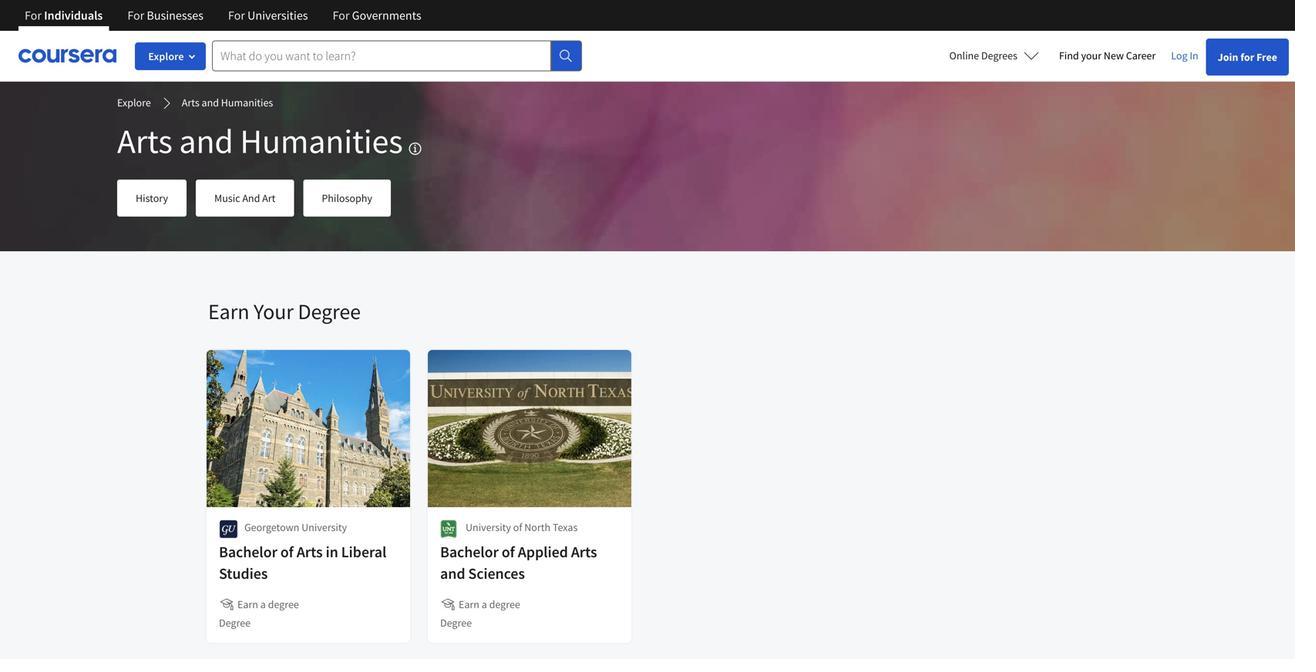 Task type: locate. For each thing, give the bounding box(es) containing it.
arts and humanities up art
[[117, 119, 403, 162]]

4 for from the left
[[333, 8, 350, 23]]

bachelor
[[219, 542, 277, 562], [440, 542, 499, 562]]

2 degree from the left
[[489, 597, 520, 611]]

university right university of north texas image
[[466, 520, 511, 534]]

log in link
[[1164, 46, 1206, 65]]

0 horizontal spatial a
[[260, 597, 266, 611]]

1 vertical spatial humanities
[[240, 119, 403, 162]]

of inside bachelor of applied arts and sciences
[[502, 542, 515, 562]]

degree down sciences
[[440, 616, 472, 630]]

degrees
[[981, 49, 1018, 62]]

degree down studies
[[219, 616, 251, 630]]

explore link
[[117, 95, 151, 112]]

2 a from the left
[[482, 597, 487, 611]]

bachelor inside bachelor of arts in liberal studies
[[219, 542, 277, 562]]

find your new career
[[1059, 49, 1156, 62]]

arts left in
[[297, 542, 323, 562]]

bachelor down university of north texas image
[[440, 542, 499, 562]]

texas
[[553, 520, 578, 534]]

degree
[[298, 298, 361, 325], [219, 616, 251, 630], [440, 616, 472, 630]]

0 horizontal spatial university
[[302, 520, 347, 534]]

a down sciences
[[482, 597, 487, 611]]

arts and humanities information image
[[409, 142, 421, 155]]

businesses
[[147, 8, 203, 23]]

of inside bachelor of arts in liberal studies
[[280, 542, 294, 562]]

liberal
[[341, 542, 386, 562]]

of for north
[[513, 520, 522, 534]]

arts and humanities
[[182, 96, 273, 109], [117, 119, 403, 162]]

for left governments
[[333, 8, 350, 23]]

log
[[1171, 49, 1188, 62]]

None search field
[[212, 40, 582, 71]]

career
[[1126, 49, 1156, 62]]

free
[[1257, 50, 1277, 64]]

online
[[949, 49, 979, 62]]

university
[[302, 520, 347, 534], [466, 520, 511, 534]]

1 horizontal spatial a
[[482, 597, 487, 611]]

degree down bachelor of arts in liberal studies
[[268, 597, 299, 611]]

1 vertical spatial arts and humanities
[[117, 119, 403, 162]]

2 bachelor from the left
[[440, 542, 499, 562]]

arts down the texas at the bottom of the page
[[571, 542, 597, 562]]

1 degree from the left
[[268, 597, 299, 611]]

humanities
[[221, 96, 273, 109], [240, 119, 403, 162]]

earn a degree
[[237, 597, 299, 611], [459, 597, 520, 611]]

for
[[1241, 50, 1254, 64]]

2 horizontal spatial degree
[[440, 616, 472, 630]]

degree for studies
[[268, 597, 299, 611]]

degree right your
[[298, 298, 361, 325]]

university up in
[[302, 520, 347, 534]]

earn a degree for sciences
[[459, 597, 520, 611]]

online degrees button
[[937, 39, 1051, 72]]

for
[[25, 8, 42, 23], [127, 8, 144, 23], [228, 8, 245, 23], [333, 8, 350, 23]]

of left north at left bottom
[[513, 520, 522, 534]]

0 vertical spatial humanities
[[221, 96, 273, 109]]

1 earn a degree from the left
[[237, 597, 299, 611]]

earn down studies
[[237, 597, 258, 611]]

earn left your
[[208, 298, 249, 325]]

1 vertical spatial explore
[[117, 96, 151, 109]]

for left individuals
[[25, 8, 42, 23]]

log in
[[1171, 49, 1199, 62]]

explore button
[[135, 42, 206, 70]]

bachelor inside bachelor of applied arts and sciences
[[440, 542, 499, 562]]

earn a degree down studies
[[237, 597, 299, 611]]

in
[[1190, 49, 1199, 62]]

bachelor for sciences
[[440, 542, 499, 562]]

explore down explore dropdown button
[[117, 96, 151, 109]]

0 horizontal spatial earn a degree
[[237, 597, 299, 611]]

degree for liberal
[[219, 616, 251, 630]]

0 horizontal spatial degree
[[219, 616, 251, 630]]

2 university from the left
[[466, 520, 511, 534]]

governments
[[352, 8, 421, 23]]

music and art
[[214, 191, 276, 205]]

1 horizontal spatial earn a degree
[[459, 597, 520, 611]]

degree
[[268, 597, 299, 611], [489, 597, 520, 611]]

your
[[254, 298, 294, 325]]

arts and humanities down explore dropdown button
[[182, 96, 273, 109]]

0 horizontal spatial degree
[[268, 597, 299, 611]]

earn a degree down sciences
[[459, 597, 520, 611]]

a
[[260, 597, 266, 611], [482, 597, 487, 611]]

explore down the for businesses
[[148, 49, 184, 63]]

3 for from the left
[[228, 8, 245, 23]]

What do you want to learn? text field
[[212, 40, 551, 71]]

of up sciences
[[502, 542, 515, 562]]

1 horizontal spatial bachelor
[[440, 542, 499, 562]]

of down georgetown university
[[280, 542, 294, 562]]

explore
[[148, 49, 184, 63], [117, 96, 151, 109]]

bachelor up studies
[[219, 542, 277, 562]]

of
[[513, 520, 522, 534], [280, 542, 294, 562], [502, 542, 515, 562]]

a down studies
[[260, 597, 266, 611]]

0 vertical spatial explore
[[148, 49, 184, 63]]

1 for from the left
[[25, 8, 42, 23]]

and inside music and art link
[[242, 191, 260, 205]]

coursera image
[[19, 43, 116, 68]]

arts down explore dropdown button
[[182, 96, 199, 109]]

2 for from the left
[[127, 8, 144, 23]]

online degrees
[[949, 49, 1018, 62]]

individuals
[[44, 8, 103, 23]]

university of north texas
[[466, 520, 578, 534]]

0 vertical spatial arts and humanities
[[182, 96, 273, 109]]

1 bachelor from the left
[[219, 542, 277, 562]]

and left sciences
[[440, 564, 465, 583]]

georgetown
[[244, 520, 299, 534]]

for left businesses
[[127, 8, 144, 23]]

bachelor for studies
[[219, 542, 277, 562]]

1 a from the left
[[260, 597, 266, 611]]

and
[[202, 96, 219, 109], [179, 119, 233, 162], [242, 191, 260, 205], [440, 564, 465, 583]]

1 horizontal spatial degree
[[489, 597, 520, 611]]

and left art
[[242, 191, 260, 205]]

0 horizontal spatial bachelor
[[219, 542, 277, 562]]

philosophy
[[322, 191, 372, 205]]

1 university from the left
[[302, 520, 347, 534]]

earn for bachelor of applied arts and sciences
[[459, 597, 479, 611]]

2 earn a degree from the left
[[459, 597, 520, 611]]

1 horizontal spatial university
[[466, 520, 511, 534]]

for individuals
[[25, 8, 103, 23]]

for left universities
[[228, 8, 245, 23]]

1 horizontal spatial degree
[[298, 298, 361, 325]]

earn down sciences
[[459, 597, 479, 611]]

degree down sciences
[[489, 597, 520, 611]]

join
[[1218, 50, 1238, 64]]

and down explore dropdown button
[[202, 96, 219, 109]]

arts
[[182, 96, 199, 109], [117, 119, 172, 162], [297, 542, 323, 562], [571, 542, 597, 562]]

earn
[[208, 298, 249, 325], [237, 597, 258, 611], [459, 597, 479, 611]]



Task type: vqa. For each thing, say whether or not it's contained in the screenshot.
the "Courses" in New Courses on Coursera Carousel Element
no



Task type: describe. For each thing, give the bounding box(es) containing it.
for for businesses
[[127, 8, 144, 23]]

explore inside dropdown button
[[148, 49, 184, 63]]

sciences
[[468, 564, 525, 583]]

for governments
[[333, 8, 421, 23]]

and inside bachelor of applied arts and sciences
[[440, 564, 465, 583]]

degree for sciences
[[489, 597, 520, 611]]

georgetown university
[[244, 520, 347, 534]]

applied
[[518, 542, 568, 562]]

bachelor of arts in liberal studies
[[219, 542, 386, 583]]

a for sciences
[[482, 597, 487, 611]]

join for free
[[1218, 50, 1277, 64]]

your
[[1081, 49, 1102, 62]]

and up music
[[179, 119, 233, 162]]

of for arts
[[280, 542, 294, 562]]

in
[[326, 542, 338, 562]]

arts inside bachelor of arts in liberal studies
[[297, 542, 323, 562]]

degree for and
[[440, 616, 472, 630]]

earn a degree for studies
[[237, 597, 299, 611]]

for for universities
[[228, 8, 245, 23]]

earn for bachelor of arts in liberal studies
[[237, 597, 258, 611]]

music
[[214, 191, 240, 205]]

music and art link
[[196, 180, 294, 217]]

a for studies
[[260, 597, 266, 611]]

history link
[[117, 180, 187, 217]]

philosophy link
[[303, 180, 391, 217]]

university of north texas image
[[440, 520, 457, 539]]

universities
[[247, 8, 308, 23]]

history
[[136, 191, 168, 205]]

of for applied
[[502, 542, 515, 562]]

arts inside bachelor of applied arts and sciences
[[571, 542, 597, 562]]

studies
[[219, 564, 268, 583]]

earn your degree
[[208, 298, 361, 325]]

for for individuals
[[25, 8, 42, 23]]

for businesses
[[127, 8, 203, 23]]

art
[[262, 191, 276, 205]]

earn your degree carousel element
[[200, 251, 1087, 659]]

arts down explore link in the left top of the page
[[117, 119, 172, 162]]

find
[[1059, 49, 1079, 62]]

join for free link
[[1206, 39, 1289, 76]]

bachelor of applied arts and sciences
[[440, 542, 597, 583]]

banner navigation
[[12, 0, 434, 31]]

for for governments
[[333, 8, 350, 23]]

new
[[1104, 49, 1124, 62]]

for universities
[[228, 8, 308, 23]]

find your new career link
[[1051, 46, 1164, 66]]

north
[[524, 520, 550, 534]]

georgetown university image
[[219, 520, 238, 539]]



